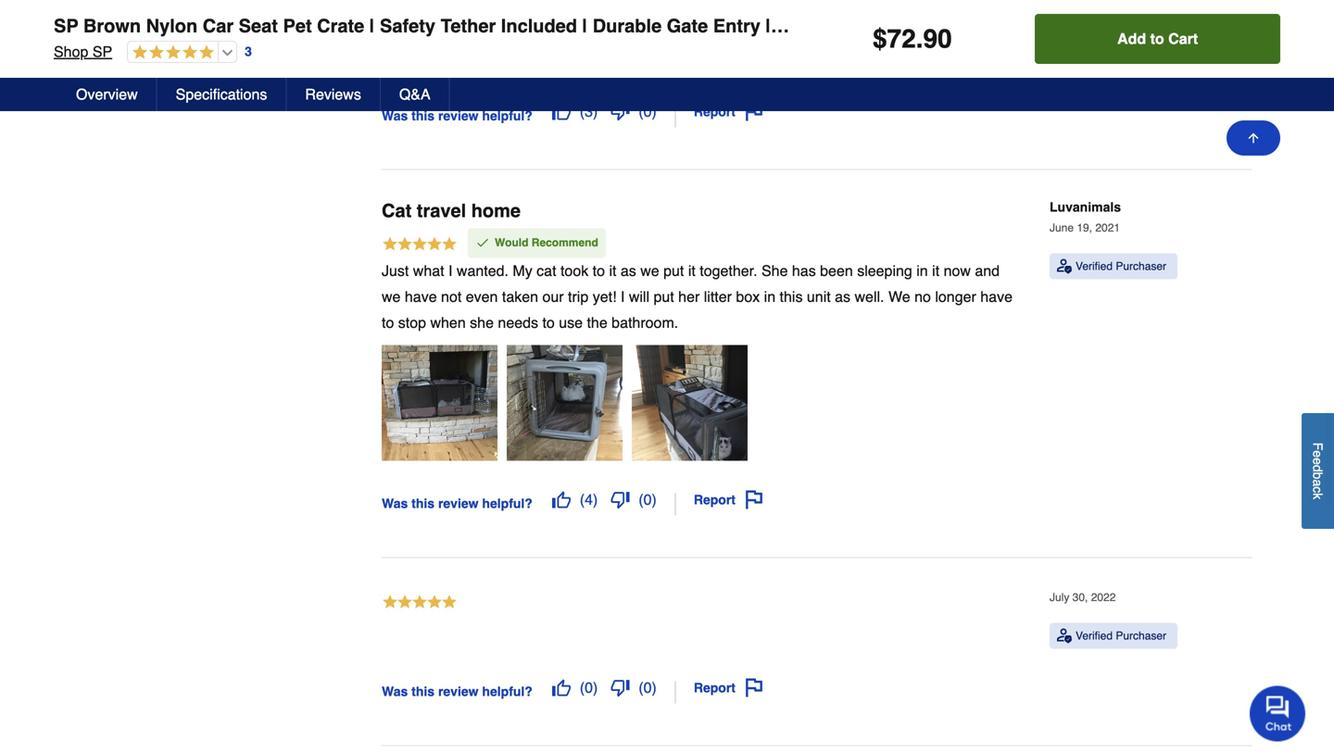 Task type: describe. For each thing, give the bounding box(es) containing it.
recommend
[[532, 237, 599, 249]]

flag image for ( 3 )
[[745, 103, 764, 121]]

thumb up image for ( 4 )
[[552, 491, 571, 509]]

shop sp
[[54, 43, 112, 60]]

this for ( 0 )
[[412, 685, 435, 699]]

reviews
[[305, 86, 361, 103]]

flag image for ( 4 )
[[745, 491, 764, 509]]

her
[[679, 288, 700, 305]]

report button for ( 0 )
[[688, 672, 770, 704]]

1 it from the left
[[609, 262, 617, 279]]

would
[[495, 237, 529, 249]]

30,
[[1073, 591, 1089, 604]]

when
[[431, 314, 466, 331]]

cat
[[537, 262, 557, 279]]

yet!
[[593, 288, 617, 305]]

to left use
[[543, 314, 555, 331]]

1 have from the left
[[405, 288, 437, 305]]

review for ( 3 )
[[438, 108, 479, 123]]

c
[[1311, 487, 1326, 493]]

we
[[889, 288, 911, 305]]

review for ( 0 )
[[438, 685, 479, 699]]

entry
[[714, 15, 761, 37]]

cat
[[382, 200, 412, 222]]

add
[[1118, 30, 1147, 47]]

mesh
[[776, 15, 824, 37]]

0 horizontal spatial 3
[[245, 44, 252, 59]]

review for ( 4 )
[[438, 496, 479, 511]]

has
[[792, 262, 816, 279]]

to right took
[[593, 262, 605, 279]]

was this review helpful? for ( 0 )
[[382, 685, 533, 699]]

use
[[559, 314, 583, 331]]

0 vertical spatial put
[[664, 262, 684, 279]]

2 verified purchaser icon image from the top
[[1058, 629, 1073, 644]]

helpful? for ( 4 )
[[482, 496, 533, 511]]

trip
[[568, 288, 589, 305]]

thumb down image for ( 4 )
[[611, 491, 630, 509]]

a
[[1311, 480, 1326, 487]]

0 for ( 4 )
[[644, 491, 652, 508]]

d
[[1311, 465, 1326, 472]]

$
[[873, 24, 888, 54]]

the
[[587, 314, 608, 331]]

b
[[1311, 472, 1326, 480]]

2022
[[1092, 591, 1116, 604]]

included
[[501, 15, 578, 37]]

19,
[[1077, 222, 1093, 235]]

june
[[1050, 222, 1074, 235]]

would recommend
[[495, 237, 599, 249]]

no
[[915, 288, 932, 305]]

q&a button
[[381, 78, 450, 111]]

and
[[976, 262, 1000, 279]]

0 vertical spatial in
[[917, 262, 929, 279]]

not
[[441, 288, 462, 305]]

durable
[[593, 15, 662, 37]]

f
[[1311, 443, 1326, 451]]

4
[[585, 491, 593, 508]]

longer
[[936, 288, 977, 305]]

bathroom.
[[612, 314, 679, 331]]

2 have from the left
[[981, 288, 1013, 305]]

1 horizontal spatial as
[[835, 288, 851, 305]]

this for ( 4 )
[[412, 496, 435, 511]]

leash
[[1126, 15, 1180, 37]]

72
[[888, 24, 917, 54]]

unit
[[807, 288, 831, 305]]

wanted.
[[457, 262, 509, 279]]

2 it from the left
[[689, 262, 696, 279]]

thumb up image
[[552, 103, 571, 121]]

report button for ( 3 )
[[688, 96, 770, 128]]

july 30, 2022
[[1050, 591, 1116, 604]]

1 horizontal spatial i
[[621, 288, 625, 305]]

panel
[[829, 15, 878, 37]]

thumb down image for ( 3 )
[[611, 103, 630, 121]]

1 verified from the top
[[1076, 260, 1113, 273]]

car
[[203, 15, 234, 37]]

been
[[821, 262, 854, 279]]

needs
[[498, 314, 539, 331]]

1 purchaser from the top
[[1116, 260, 1167, 273]]

arrow up image
[[1247, 131, 1262, 146]]

k
[[1311, 493, 1326, 500]]

overview button
[[57, 78, 157, 111]]

https://photos us.bazaarvoice.com/photo/2/cghvdg86bg93zxm/0bc2584a 5880 5edf bfe2 d6a2fb28ab51 image
[[382, 345, 498, 461]]

0 horizontal spatial sp
[[54, 15, 78, 37]]

( 0 ) for ( 3 )
[[639, 103, 657, 120]]

gate
[[667, 15, 708, 37]]

luvanimals
[[1050, 200, 1122, 215]]

0 vertical spatial i
[[449, 262, 453, 279]]

july
[[1050, 591, 1070, 604]]

0 vertical spatial we
[[641, 262, 660, 279]]

sleeping
[[858, 262, 913, 279]]

q&a
[[399, 86, 431, 103]]

( 4 )
[[580, 491, 598, 508]]

together.
[[700, 262, 758, 279]]

helpful? for ( 0 )
[[482, 685, 533, 699]]

cart
[[1169, 30, 1199, 47]]

90
[[924, 24, 953, 54]]

f e e d b a c k
[[1311, 443, 1326, 500]]

just
[[382, 262, 409, 279]]

stop
[[398, 314, 426, 331]]

reviews button
[[287, 78, 381, 111]]

security
[[1048, 15, 1121, 37]]

home
[[472, 200, 521, 222]]

1 vertical spatial sp
[[93, 43, 112, 60]]

3 | from the left
[[766, 15, 771, 37]]

verified purchaser for first verified purchaser icon from the bottom
[[1076, 630, 1167, 643]]

our
[[543, 288, 564, 305]]



Task type: locate. For each thing, give the bounding box(es) containing it.
overview
[[76, 86, 138, 103]]

1 e from the top
[[1311, 451, 1326, 458]]

put right will
[[654, 288, 675, 305]]

what
[[413, 262, 445, 279]]

(
[[580, 103, 585, 120], [639, 103, 644, 120], [580, 491, 585, 508], [639, 491, 644, 508], [580, 679, 585, 696], [639, 679, 644, 696]]

1 horizontal spatial 3
[[585, 103, 593, 120]]

0 for ( 3 )
[[644, 103, 652, 120]]

litter
[[704, 288, 732, 305]]

1 verified purchaser icon image from the top
[[1058, 259, 1073, 274]]

( 3 )
[[580, 103, 598, 120]]

adjustable
[[948, 15, 1043, 37]]

verified down 2022
[[1076, 630, 1113, 643]]

this inside just what i wanted.  my cat took to it as we put it together.  she has been sleeping in it now and we have not even taken our trip yet!  i will put her litter box in this unit as well.  we no longer have to stop when she needs to use the bathroom.
[[780, 288, 803, 305]]

1 vertical spatial report
[[694, 493, 736, 507]]

this
[[412, 108, 435, 123], [780, 288, 803, 305], [412, 496, 435, 511], [412, 685, 435, 699]]

1 was from the top
[[382, 108, 408, 123]]

1 review from the top
[[438, 108, 479, 123]]

2 vertical spatial was
[[382, 685, 408, 699]]

2 thumb up image from the top
[[552, 679, 571, 697]]

helpful? for ( 3 )
[[482, 108, 533, 123]]

will
[[629, 288, 650, 305]]

0
[[644, 103, 652, 120], [644, 491, 652, 508], [585, 679, 593, 696], [644, 679, 652, 696]]

0 vertical spatial report
[[694, 104, 736, 119]]

was for ( 3 )
[[382, 108, 408, 123]]

0 horizontal spatial in
[[764, 288, 776, 305]]

0 vertical spatial verified purchaser icon image
[[1058, 259, 1073, 274]]

in right box
[[764, 288, 776, 305]]

1 vertical spatial report button
[[688, 484, 770, 516]]

| left mesh
[[766, 15, 771, 37]]

1 vertical spatial flag image
[[745, 491, 764, 509]]

sides
[[884, 15, 933, 37]]

report for ( 4 )
[[694, 493, 736, 507]]

( 0 ) for ( 4 )
[[639, 491, 657, 508]]

3 was from the top
[[382, 685, 408, 699]]

2 report from the top
[[694, 493, 736, 507]]

this for ( 3 )
[[412, 108, 435, 123]]

3 was this review helpful? from the top
[[382, 685, 533, 699]]

verified purchaser down '2021'
[[1076, 260, 1167, 273]]

2 helpful? from the top
[[482, 496, 533, 511]]

1 vertical spatial thumb up image
[[552, 679, 571, 697]]

review
[[438, 108, 479, 123], [438, 496, 479, 511], [438, 685, 479, 699]]

0 vertical spatial report button
[[688, 96, 770, 128]]

2 report button from the top
[[688, 484, 770, 516]]

0 vertical spatial verified
[[1076, 260, 1113, 273]]

flag image
[[745, 103, 764, 121], [745, 491, 764, 509], [745, 679, 764, 697]]

2 vertical spatial thumb down image
[[611, 679, 630, 697]]

0 vertical spatial as
[[621, 262, 637, 279]]

verified
[[1076, 260, 1113, 273], [1076, 630, 1113, 643]]

2 flag image from the top
[[745, 491, 764, 509]]

taken
[[502, 288, 539, 305]]

2 was from the top
[[382, 496, 408, 511]]

https://photos us.bazaarvoice.com/photo/2/cghvdg86bg93zxm/9d0f383e a3f1 5b9d 8d12 b0e28d331f57 image
[[507, 345, 623, 461]]

)
[[593, 103, 598, 120], [652, 103, 657, 120], [593, 491, 598, 508], [652, 491, 657, 508], [593, 679, 598, 696], [652, 679, 657, 696]]

e up b
[[1311, 458, 1326, 465]]

https://photos us.bazaarvoice.com/photo/2/cghvdg86bg93zxm/a5f6ac31 6bc2 5b45 8487 c924ff1411ae image
[[632, 345, 748, 461]]

0 vertical spatial was this review helpful?
[[382, 108, 533, 123]]

1 vertical spatial 5 stars image
[[382, 235, 458, 255]]

pet
[[283, 15, 312, 37]]

1 horizontal spatial it
[[689, 262, 696, 279]]

|
[[370, 15, 375, 37], [583, 15, 588, 37], [766, 15, 771, 37], [938, 15, 943, 37]]

1 vertical spatial in
[[764, 288, 776, 305]]

0 vertical spatial thumb up image
[[552, 491, 571, 509]]

1 thumb up image from the top
[[552, 491, 571, 509]]

2 vertical spatial review
[[438, 685, 479, 699]]

1 vertical spatial verified
[[1076, 630, 1113, 643]]

as up will
[[621, 262, 637, 279]]

1 helpful? from the top
[[482, 108, 533, 123]]

she
[[470, 314, 494, 331]]

i right 'what'
[[449, 262, 453, 279]]

purchaser down 2022
[[1116, 630, 1167, 643]]

she
[[762, 262, 788, 279]]

( 0 ) for ( 0 )
[[639, 679, 657, 696]]

thumb up image for ( 0 )
[[552, 679, 571, 697]]

4 | from the left
[[938, 15, 943, 37]]

to right add
[[1151, 30, 1165, 47]]

0 vertical spatial was
[[382, 108, 408, 123]]

we
[[641, 262, 660, 279], [382, 288, 401, 305]]

2 vertical spatial 5 stars image
[[382, 594, 458, 614]]

2 vertical spatial helpful?
[[482, 685, 533, 699]]

sp up shop
[[54, 15, 78, 37]]

3 down seat
[[245, 44, 252, 59]]

was
[[382, 108, 408, 123], [382, 496, 408, 511], [382, 685, 408, 699]]

0 vertical spatial review
[[438, 108, 479, 123]]

1 vertical spatial helpful?
[[482, 496, 533, 511]]

2 thumb down image from the top
[[611, 491, 630, 509]]

.
[[917, 24, 924, 54]]

it left now
[[933, 262, 940, 279]]

1 vertical spatial was
[[382, 496, 408, 511]]

0 horizontal spatial as
[[621, 262, 637, 279]]

2 verified from the top
[[1076, 630, 1113, 643]]

we down just
[[382, 288, 401, 305]]

3 right thumb up image
[[585, 103, 593, 120]]

2 horizontal spatial it
[[933, 262, 940, 279]]

| right .
[[938, 15, 943, 37]]

even
[[466, 288, 498, 305]]

2 vertical spatial was this review helpful?
[[382, 685, 533, 699]]

report button
[[688, 96, 770, 128], [688, 484, 770, 516], [688, 672, 770, 704]]

box
[[736, 288, 760, 305]]

1 vertical spatial put
[[654, 288, 675, 305]]

2 vertical spatial report button
[[688, 672, 770, 704]]

report for ( 0 )
[[694, 681, 736, 696]]

verified purchaser icon image
[[1058, 259, 1073, 274], [1058, 629, 1073, 644]]

0 vertical spatial sp
[[54, 15, 78, 37]]

0 vertical spatial thumb down image
[[611, 103, 630, 121]]

0 horizontal spatial it
[[609, 262, 617, 279]]

5 stars image
[[128, 44, 214, 62], [382, 235, 458, 255], [382, 594, 458, 614]]

0 horizontal spatial we
[[382, 288, 401, 305]]

3
[[245, 44, 252, 59], [585, 103, 593, 120]]

0 vertical spatial 3
[[245, 44, 252, 59]]

sp
[[54, 15, 78, 37], [93, 43, 112, 60]]

put
[[664, 262, 684, 279], [654, 288, 675, 305]]

sp down brown
[[93, 43, 112, 60]]

have down and
[[981, 288, 1013, 305]]

chat invite button image
[[1251, 686, 1307, 742]]

1 verified purchaser from the top
[[1076, 260, 1167, 273]]

thumb up image
[[552, 491, 571, 509], [552, 679, 571, 697]]

1 vertical spatial purchaser
[[1116, 630, 1167, 643]]

was for ( 0 )
[[382, 685, 408, 699]]

put up "her"
[[664, 262, 684, 279]]

we up will
[[641, 262, 660, 279]]

specifications
[[176, 86, 267, 103]]

3 helpful? from the top
[[482, 685, 533, 699]]

to
[[1151, 30, 1165, 47], [593, 262, 605, 279], [382, 314, 394, 331], [543, 314, 555, 331]]

nylon
[[146, 15, 198, 37]]

specifications button
[[157, 78, 287, 111]]

1 thumb down image from the top
[[611, 103, 630, 121]]

0 vertical spatial 5 stars image
[[128, 44, 214, 62]]

in
[[917, 262, 929, 279], [764, 288, 776, 305]]

e up d
[[1311, 451, 1326, 458]]

flag image for ( 0 )
[[745, 679, 764, 697]]

add to cart
[[1118, 30, 1199, 47]]

have down 'what'
[[405, 288, 437, 305]]

was this review helpful? for ( 4 )
[[382, 496, 533, 511]]

2 purchaser from the top
[[1116, 630, 1167, 643]]

have
[[405, 288, 437, 305], [981, 288, 1013, 305]]

1 flag image from the top
[[745, 103, 764, 121]]

verified purchaser
[[1076, 260, 1167, 273], [1076, 630, 1167, 643]]

cat travel home
[[382, 200, 521, 222]]

verified purchaser down 2022
[[1076, 630, 1167, 643]]

it up "her"
[[689, 262, 696, 279]]

shop
[[54, 43, 88, 60]]

1 vertical spatial verified purchaser icon image
[[1058, 629, 1073, 644]]

just what i wanted.  my cat took to it as we put it together.  she has been sleeping in it now and we have not even taken our trip yet!  i will put her litter box in this unit as well.  we no longer have to stop when she needs to use the bathroom.
[[382, 262, 1013, 331]]

was this review helpful? for ( 3 )
[[382, 108, 533, 123]]

1 vertical spatial we
[[382, 288, 401, 305]]

0 vertical spatial flag image
[[745, 103, 764, 121]]

3 it from the left
[[933, 262, 940, 279]]

was this review helpful?
[[382, 108, 533, 123], [382, 496, 533, 511], [382, 685, 533, 699]]

report for ( 3 )
[[694, 104, 736, 119]]

safety
[[380, 15, 436, 37]]

1 vertical spatial i
[[621, 288, 625, 305]]

1 horizontal spatial have
[[981, 288, 1013, 305]]

it up the yet!
[[609, 262, 617, 279]]

crate
[[317, 15, 365, 37]]

seat
[[239, 15, 278, 37]]

now
[[944, 262, 971, 279]]

1 report from the top
[[694, 104, 736, 119]]

1 horizontal spatial in
[[917, 262, 929, 279]]

tether
[[441, 15, 496, 37]]

2 review from the top
[[438, 496, 479, 511]]

0 vertical spatial verified purchaser
[[1076, 260, 1167, 273]]

1 vertical spatial verified purchaser
[[1076, 630, 1167, 643]]

thumb down image for ( 0 )
[[611, 679, 630, 697]]

report button for ( 4 )
[[688, 484, 770, 516]]

0 horizontal spatial i
[[449, 262, 453, 279]]

1 vertical spatial thumb down image
[[611, 491, 630, 509]]

2021
[[1096, 222, 1121, 235]]

add to cart button
[[1036, 14, 1281, 64]]

1 vertical spatial 3
[[585, 103, 593, 120]]

luvanimals june 19, 2021
[[1050, 200, 1122, 235]]

was for ( 4 )
[[382, 496, 408, 511]]

took
[[561, 262, 589, 279]]

| left durable
[[583, 15, 588, 37]]

1 | from the left
[[370, 15, 375, 37]]

2 was this review helpful? from the top
[[382, 496, 533, 511]]

verified purchaser icon image down june
[[1058, 259, 1073, 274]]

1 was this review helpful? from the top
[[382, 108, 533, 123]]

thumb down image
[[611, 103, 630, 121], [611, 491, 630, 509], [611, 679, 630, 697]]

purchaser
[[1116, 260, 1167, 273], [1116, 630, 1167, 643]]

sp brown nylon car seat pet crate | safety tether included | durable gate entry | mesh panel sides | adjustable security leash
[[54, 15, 1180, 37]]

1 horizontal spatial we
[[641, 262, 660, 279]]

1 horizontal spatial sp
[[93, 43, 112, 60]]

2 | from the left
[[583, 15, 588, 37]]

3 flag image from the top
[[745, 679, 764, 697]]

to inside button
[[1151, 30, 1165, 47]]

3 thumb down image from the top
[[611, 679, 630, 697]]

0 vertical spatial purchaser
[[1116, 260, 1167, 273]]

3 report from the top
[[694, 681, 736, 696]]

1 vertical spatial review
[[438, 496, 479, 511]]

it
[[609, 262, 617, 279], [689, 262, 696, 279], [933, 262, 940, 279]]

2 vertical spatial flag image
[[745, 679, 764, 697]]

to left stop
[[382, 314, 394, 331]]

2 vertical spatial report
[[694, 681, 736, 696]]

1 vertical spatial was this review helpful?
[[382, 496, 533, 511]]

0 horizontal spatial have
[[405, 288, 437, 305]]

$ 72 . 90
[[873, 24, 953, 54]]

0 for ( 0 )
[[644, 679, 652, 696]]

as right unit
[[835, 288, 851, 305]]

i left will
[[621, 288, 625, 305]]

| right "crate" on the left top of the page
[[370, 15, 375, 37]]

travel
[[417, 200, 466, 222]]

checkmark image
[[476, 235, 490, 250]]

my
[[513, 262, 533, 279]]

3 report button from the top
[[688, 672, 770, 704]]

brown
[[83, 15, 141, 37]]

verified down 19,
[[1076, 260, 1113, 273]]

well.
[[855, 288, 885, 305]]

0 vertical spatial helpful?
[[482, 108, 533, 123]]

helpful?
[[482, 108, 533, 123], [482, 496, 533, 511], [482, 685, 533, 699]]

2 e from the top
[[1311, 458, 1326, 465]]

1 report button from the top
[[688, 96, 770, 128]]

3 review from the top
[[438, 685, 479, 699]]

purchaser down '2021'
[[1116, 260, 1167, 273]]

2 verified purchaser from the top
[[1076, 630, 1167, 643]]

1 vertical spatial as
[[835, 288, 851, 305]]

verified purchaser for 1st verified purchaser icon
[[1076, 260, 1167, 273]]

in up no
[[917, 262, 929, 279]]

verified purchaser icon image down july
[[1058, 629, 1073, 644]]



Task type: vqa. For each thing, say whether or not it's contained in the screenshot.
The Behind
no



